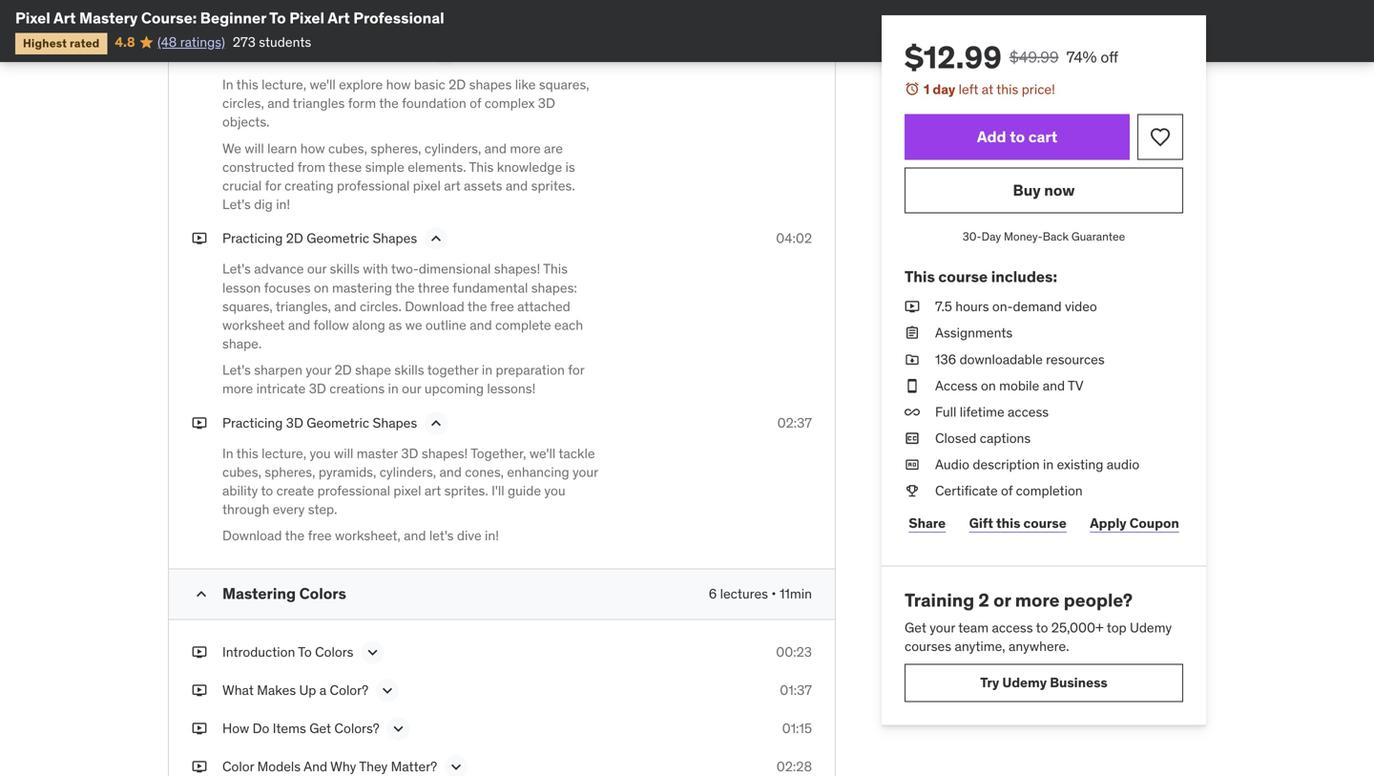 Task type: describe. For each thing, give the bounding box(es) containing it.
three
[[418, 279, 450, 296]]

practicing for advance
[[222, 230, 283, 247]]

3d inside the in this lecture, you will master 3d shapes! together, we'll tackle cubes, spheres, pyramids, cylinders, and cones, enhancing your ability to create professional pixel art sprites. i'll guide you through every step. download the free worksheet, and let's dive in!
[[401, 445, 419, 462]]

xsmall image for full lifetime access
[[905, 403, 920, 422]]

anywhere.
[[1009, 638, 1070, 655]]

0 horizontal spatial skills
[[330, 260, 360, 277]]

cylinders, inside in this lecture, we'll explore how basic 2d shapes like squares, circles, and triangles form the foundation of complex 3d objects. we will learn how cubes, spheres, cylinders, and more are constructed from these simple elements. this knowledge is crucial for creating professional pixel art assets and sprites. let's dig in!
[[425, 140, 481, 157]]

to inside the in this lecture, you will master 3d shapes! together, we'll tackle cubes, spheres, pyramids, cylinders, and cones, enhancing your ability to create professional pixel art sprites. i'll guide you through every step. download the free worksheet, and let's dive in!
[[261, 482, 273, 499]]

as
[[389, 316, 402, 334]]

how
[[222, 720, 249, 737]]

will inside the in this lecture, you will master 3d shapes! together, we'll tackle cubes, spheres, pyramids, cylinders, and cones, enhancing your ability to create professional pixel art sprites. i'll guide you through every step. download the free worksheet, and let's dive in!
[[334, 445, 354, 462]]

udemy inside training 2 or more people? get your team access to 25,000+ top udemy courses anytime, anywhere.
[[1130, 619, 1172, 636]]

1 art from the left
[[53, 8, 76, 28]]

two-
[[391, 260, 419, 277]]

136 downloadable resources
[[935, 351, 1105, 368]]

introduction for introduction to 2d and 3d shapes
[[222, 45, 295, 63]]

simple
[[365, 158, 405, 176]]

0 vertical spatial to
[[269, 8, 286, 28]]

practicing 3d geometric shapes
[[222, 414, 417, 431]]

0 horizontal spatial our
[[307, 260, 327, 277]]

training
[[905, 588, 975, 611]]

these
[[328, 158, 362, 176]]

we
[[405, 316, 422, 334]]

2 horizontal spatial this
[[905, 267, 935, 286]]

and right outline
[[470, 316, 492, 334]]

show lecture description image for introduction to colors
[[363, 643, 382, 662]]

74%
[[1067, 47, 1097, 67]]

tv
[[1068, 377, 1084, 394]]

price!
[[1022, 81, 1056, 98]]

certificate of completion
[[935, 482, 1083, 499]]

art inside the in this lecture, you will master 3d shapes! together, we'll tackle cubes, spheres, pyramids, cylinders, and cones, enhancing your ability to create professional pixel art sprites. i'll guide you through every step. download the free worksheet, and let's dive in!
[[425, 482, 441, 499]]

full
[[935, 403, 957, 420]]

wishlist image
[[1149, 126, 1172, 149]]

video
[[1065, 298, 1098, 315]]

for inside in this lecture, we'll explore how basic 2d shapes like squares, circles, and triangles form the foundation of complex 3d objects. we will learn how cubes, spheres, cylinders, and more are constructed from these simple elements. this knowledge is crucial for creating professional pixel art assets and sprites. let's dig in!
[[265, 177, 281, 194]]

why
[[330, 758, 356, 775]]

more inside training 2 or more people? get your team access to 25,000+ top udemy courses anytime, anywhere.
[[1015, 588, 1060, 611]]

136
[[935, 351, 957, 368]]

7.5 hours on-demand video
[[935, 298, 1098, 315]]

0 vertical spatial access
[[1008, 403, 1049, 420]]

each
[[555, 316, 583, 334]]

captions
[[980, 430, 1031, 447]]

on inside 'let's advance our skills with two-dimensional shapes! this lesson focuses on mastering the three fundamental shapes: squares, triangles, and circles. download the free attached worksheet and follow along as we outline and complete each shape. let's sharpen your 2d shape skills together in preparation for more intricate 3d creations in our upcoming lessons!'
[[314, 279, 329, 296]]

1 vertical spatial in
[[388, 380, 399, 397]]

fundamental
[[453, 279, 528, 296]]

shapes! for fundamental
[[494, 260, 540, 277]]

2d inside 'let's advance our skills with two-dimensional shapes! this lesson focuses on mastering the three fundamental shapes: squares, triangles, and circles. download the free attached worksheet and follow along as we outline and complete each shape. let's sharpen your 2d shape skills together in preparation for more intricate 3d creations in our upcoming lessons!'
[[335, 361, 352, 379]]

02:28
[[777, 758, 812, 775]]

your inside 'let's advance our skills with two-dimensional shapes! this lesson focuses on mastering the three fundamental shapes: squares, triangles, and circles. download the free attached worksheet and follow along as we outline and complete each shape. let's sharpen your 2d shape skills together in preparation for more intricate 3d creations in our upcoming lessons!'
[[306, 361, 331, 379]]

lecture, for spheres,
[[262, 445, 306, 462]]

or
[[994, 588, 1011, 611]]

1 vertical spatial skills
[[395, 361, 424, 379]]

0 vertical spatial colors
[[299, 584, 346, 603]]

day
[[933, 81, 956, 98]]

every
[[273, 501, 305, 518]]

left
[[959, 81, 979, 98]]

worksheet
[[222, 316, 285, 334]]

what makes up a color?
[[222, 681, 369, 699]]

and down triangles,
[[288, 316, 310, 334]]

this for in this lecture, you will master 3d shapes! together, we'll tackle cubes, spheres, pyramids, cylinders, and cones, enhancing your ability to create professional pixel art sprites. i'll guide you through every step. download the free worksheet, and let's dive in!
[[236, 445, 258, 462]]

0 horizontal spatial how
[[300, 140, 325, 157]]

3d down intricate
[[286, 414, 303, 431]]

spheres, inside the in this lecture, you will master 3d shapes! together, we'll tackle cubes, spheres, pyramids, cylinders, and cones, enhancing your ability to create professional pixel art sprites. i'll guide you through every step. download the free worksheet, and let's dive in!
[[265, 463, 315, 481]]

pixel art mastery course: beginner to pixel art professional
[[15, 8, 445, 28]]

cart
[[1029, 127, 1058, 147]]

3d inside in this lecture, we'll explore how basic 2d shapes like squares, circles, and triangles form the foundation of complex 3d objects. we will learn how cubes, spheres, cylinders, and more are constructed from these simple elements. this knowledge is crucial for creating professional pixel art assets and sprites. let's dig in!
[[538, 95, 555, 112]]

access inside training 2 or more people? get your team access to 25,000+ top udemy courses anytime, anywhere.
[[992, 619, 1033, 636]]

this for in this lecture, we'll explore how basic 2d shapes like squares, circles, and triangles form the foundation of complex 3d objects. we will learn how cubes, spheres, cylinders, and more are constructed from these simple elements. this knowledge is crucial for creating professional pixel art assets and sprites. let's dig in!
[[236, 76, 258, 93]]

basic
[[414, 76, 446, 93]]

professional inside in this lecture, we'll explore how basic 2d shapes like squares, circles, and triangles form the foundation of complex 3d objects. we will learn how cubes, spheres, cylinders, and more are constructed from these simple elements. this knowledge is crucial for creating professional pixel art assets and sprites. let's dig in!
[[337, 177, 410, 194]]

buy
[[1013, 180, 1041, 200]]

30-day money-back guarantee
[[963, 229, 1126, 244]]

free inside 'let's advance our skills with two-dimensional shapes! this lesson focuses on mastering the three fundamental shapes: squares, triangles, and circles. download the free attached worksheet and follow along as we outline and complete each shape. let's sharpen your 2d shape skills together in preparation for more intricate 3d creations in our upcoming lessons!'
[[490, 298, 514, 315]]

1 vertical spatial our
[[402, 380, 421, 397]]

create
[[276, 482, 314, 499]]

2 vertical spatial in
[[1043, 456, 1054, 473]]

this for gift this course
[[997, 514, 1021, 532]]

00:23
[[776, 643, 812, 660]]

elements.
[[408, 158, 466, 176]]

demand
[[1013, 298, 1062, 315]]

xsmall image for assignments
[[905, 324, 920, 342]]

master
[[357, 445, 398, 462]]

explore
[[339, 76, 383, 93]]

1 pixel from the left
[[15, 8, 50, 28]]

udemy inside try udemy business link
[[1003, 674, 1047, 691]]

together,
[[471, 445, 526, 462]]

shapes! for and
[[422, 445, 468, 462]]

geometric for skills
[[307, 230, 370, 247]]

xsmall image for audio description in existing audio
[[905, 455, 920, 474]]

shapes:
[[531, 279, 577, 296]]

upcoming
[[425, 380, 484, 397]]

along
[[352, 316, 385, 334]]

enhancing
[[507, 463, 570, 481]]

to for 2d
[[298, 45, 312, 63]]

7.5
[[935, 298, 953, 315]]

up
[[299, 681, 316, 699]]

circles,
[[222, 95, 264, 112]]

assets
[[464, 177, 503, 194]]

audio description in existing audio
[[935, 456, 1140, 473]]

sprites. inside the in this lecture, you will master 3d shapes! together, we'll tackle cubes, spheres, pyramids, cylinders, and cones, enhancing your ability to create professional pixel art sprites. i'll guide you through every step. download the free worksheet, and let's dive in!
[[444, 482, 488, 499]]

lesson
[[222, 279, 261, 296]]

0 horizontal spatial course
[[939, 267, 988, 286]]

the down fundamental
[[468, 298, 487, 315]]

pixel inside the in this lecture, you will master 3d shapes! together, we'll tackle cubes, spheres, pyramids, cylinders, and cones, enhancing your ability to create professional pixel art sprites. i'll guide you through every step. download the free worksheet, and let's dive in!
[[394, 482, 421, 499]]

closed
[[935, 430, 977, 447]]

0 vertical spatial you
[[310, 445, 331, 462]]

resources
[[1046, 351, 1105, 368]]

cones,
[[465, 463, 504, 481]]

2d inside in this lecture, we'll explore how basic 2d shapes like squares, circles, and triangles form the foundation of complex 3d objects. we will learn how cubes, spheres, cylinders, and more are constructed from these simple elements. this knowledge is crucial for creating professional pixel art assets and sprites. let's dig in!
[[449, 76, 466, 93]]

3d inside 'let's advance our skills with two-dimensional shapes! this lesson focuses on mastering the three fundamental shapes: squares, triangles, and circles. download the free attached worksheet and follow along as we outline and complete each shape. let's sharpen your 2d shape skills together in preparation for more intricate 3d creations in our upcoming lessons!'
[[309, 380, 326, 397]]

and up follow in the top of the page
[[334, 298, 357, 315]]

01:15
[[782, 720, 812, 737]]

6 lectures • 11min
[[709, 585, 812, 602]]

1 horizontal spatial course
[[1024, 514, 1067, 532]]

2d right the students at top left
[[315, 45, 332, 63]]

1 horizontal spatial in
[[482, 361, 493, 379]]

apply coupon
[[1090, 514, 1180, 532]]

geometric for you
[[307, 414, 370, 431]]

access on mobile and tv
[[935, 377, 1084, 394]]

this right at
[[997, 81, 1019, 98]]

we
[[222, 140, 242, 157]]

download inside 'let's advance our skills with two-dimensional shapes! this lesson focuses on mastering the three fundamental shapes: squares, triangles, and circles. download the free attached worksheet and follow along as we outline and complete each shape. let's sharpen your 2d shape skills together in preparation for more intricate 3d creations in our upcoming lessons!'
[[405, 298, 465, 315]]

hide lecture description image for practicing 2d geometric shapes
[[427, 229, 446, 248]]

0 vertical spatial how
[[386, 76, 411, 93]]

gift this course link
[[965, 504, 1071, 543]]

try udemy business
[[981, 674, 1108, 691]]

advance
[[254, 260, 304, 277]]

attached
[[518, 298, 571, 315]]

color
[[222, 758, 254, 775]]

this inside in this lecture, we'll explore how basic 2d shapes like squares, circles, and triangles form the foundation of complex 3d objects. we will learn how cubes, spheres, cylinders, and more are constructed from these simple elements. this knowledge is crucial for creating professional pixel art assets and sprites. let's dig in!
[[469, 158, 494, 176]]

to for colors
[[298, 643, 312, 660]]

creations
[[330, 380, 385, 397]]

sharpen
[[254, 361, 303, 379]]

practicing 2d geometric shapes
[[222, 230, 417, 247]]

more inside in this lecture, we'll explore how basic 2d shapes like squares, circles, and triangles form the foundation of complex 3d objects. we will learn how cubes, spheres, cylinders, and more are constructed from these simple elements. this knowledge is crucial for creating professional pixel art assets and sprites. let's dig in!
[[510, 140, 541, 157]]

1 horizontal spatial on
[[981, 377, 996, 394]]

circles.
[[360, 298, 402, 315]]

3 let's from the top
[[222, 361, 251, 379]]

training 2 or more people? get your team access to 25,000+ top udemy courses anytime, anywhere.
[[905, 588, 1172, 655]]

follow
[[314, 316, 349, 334]]

this inside 'let's advance our skills with two-dimensional shapes! this lesson focuses on mastering the three fundamental shapes: squares, triangles, and circles. download the free attached worksheet and follow along as we outline and complete each shape. let's sharpen your 2d shape skills together in preparation for more intricate 3d creations in our upcoming lessons!'
[[543, 260, 568, 277]]

2 let's from the top
[[222, 260, 251, 277]]

2 art from the left
[[328, 8, 350, 28]]

introduction to 2d and 3d shapes
[[222, 45, 426, 63]]

day
[[982, 229, 1001, 244]]

shapes for practicing 3d geometric shapes
[[373, 414, 417, 431]]



Task type: vqa. For each thing, say whether or not it's contained in the screenshot.
THE OR to the right
no



Task type: locate. For each thing, give the bounding box(es) containing it.
0 vertical spatial our
[[307, 260, 327, 277]]

add to cart
[[977, 127, 1058, 147]]

ratings)
[[180, 33, 225, 50]]

cubes, inside the in this lecture, you will master 3d shapes! together, we'll tackle cubes, spheres, pyramids, cylinders, and cones, enhancing your ability to create professional pixel art sprites. i'll guide you through every step. download the free worksheet, and let's dive in!
[[222, 463, 261, 481]]

xsmall image left how
[[192, 719, 207, 738]]

1 vertical spatial to
[[261, 482, 273, 499]]

of down shapes
[[470, 95, 481, 112]]

1 horizontal spatial sprites.
[[531, 177, 575, 194]]

dig
[[254, 196, 273, 213]]

1 horizontal spatial show lecture description image
[[389, 719, 408, 738]]

for up dig
[[265, 177, 281, 194]]

in for in this lecture, you will master 3d shapes! together, we'll tackle cubes, spheres, pyramids, cylinders, and cones, enhancing your ability to create professional pixel art sprites. i'll guide you through every step. download the free worksheet, and let's dive in!
[[222, 445, 233, 462]]

intricate
[[256, 380, 306, 397]]

xsmall image down the 'small' "icon"
[[192, 643, 207, 661]]

anytime,
[[955, 638, 1006, 655]]

1 horizontal spatial pixel
[[289, 8, 325, 28]]

0 vertical spatial pixel
[[413, 177, 441, 194]]

to
[[1010, 127, 1025, 147], [261, 482, 273, 499], [1036, 619, 1049, 636]]

2 in from the top
[[222, 445, 233, 462]]

geometric up with
[[307, 230, 370, 247]]

in inside the in this lecture, you will master 3d shapes! together, we'll tackle cubes, spheres, pyramids, cylinders, and cones, enhancing your ability to create professional pixel art sprites. i'll guide you through every step. download the free worksheet, and let's dive in!
[[222, 445, 233, 462]]

items
[[273, 720, 306, 737]]

business
[[1050, 674, 1108, 691]]

show lecture description image for color models and why they matter?
[[447, 757, 466, 776]]

description
[[973, 456, 1040, 473]]

the down "every"
[[285, 527, 305, 544]]

is
[[566, 158, 575, 176]]

access
[[1008, 403, 1049, 420], [992, 619, 1033, 636]]

hide lecture description image for practicing 3d geometric shapes
[[427, 414, 446, 433]]

skills up mastering
[[330, 260, 360, 277]]

more up knowledge
[[510, 140, 541, 157]]

free inside the in this lecture, you will master 3d shapes! together, we'll tackle cubes, spheres, pyramids, cylinders, and cones, enhancing your ability to create professional pixel art sprites. i'll guide you through every step. download the free worksheet, and let's dive in!
[[308, 527, 332, 544]]

in this lecture, you will master 3d shapes! together, we'll tackle cubes, spheres, pyramids, cylinders, and cones, enhancing your ability to create professional pixel art sprites. i'll guide you through every step. download the free worksheet, and let's dive in!
[[222, 445, 598, 544]]

access down or
[[992, 619, 1033, 636]]

in for in this lecture, we'll explore how basic 2d shapes like squares, circles, and triangles form the foundation of complex 3d objects. we will learn how cubes, spheres, cylinders, and more are constructed from these simple elements. this knowledge is crucial for creating professional pixel art assets and sprites. let's dig in!
[[222, 76, 233, 93]]

1 horizontal spatial free
[[490, 298, 514, 315]]

1 vertical spatial introduction
[[222, 643, 295, 660]]

sprites. down is
[[531, 177, 575, 194]]

1 vertical spatial lecture,
[[262, 445, 306, 462]]

professional inside the in this lecture, you will master 3d shapes! together, we'll tackle cubes, spheres, pyramids, cylinders, and cones, enhancing your ability to create professional pixel art sprites. i'll guide you through every step. download the free worksheet, and let's dive in!
[[317, 482, 390, 499]]

art up "highest rated"
[[53, 8, 76, 28]]

this course includes:
[[905, 267, 1058, 286]]

1 horizontal spatial how
[[386, 76, 411, 93]]

1 vertical spatial for
[[568, 361, 585, 379]]

xsmall image for how do items get colors?
[[192, 719, 207, 738]]

(48 ratings)
[[157, 33, 225, 50]]

get
[[905, 619, 927, 636], [309, 720, 331, 737]]

in up ability
[[222, 445, 233, 462]]

certificate
[[935, 482, 998, 499]]

in this lecture, we'll explore how basic 2d shapes like squares, circles, and triangles form the foundation of complex 3d objects. we will learn how cubes, spheres, cylinders, and more are constructed from these simple elements. this knowledge is crucial for creating professional pixel art assets and sprites. let's dig in!
[[222, 76, 590, 213]]

1 vertical spatial let's
[[222, 260, 251, 277]]

in! inside the in this lecture, you will master 3d shapes! together, we'll tackle cubes, spheres, pyramids, cylinders, and cones, enhancing your ability to create professional pixel art sprites. i'll guide you through every step. download the free worksheet, and let's dive in!
[[485, 527, 499, 544]]

udemy right top at the right bottom of the page
[[1130, 619, 1172, 636]]

introduction for introduction to colors
[[222, 643, 295, 660]]

skills
[[330, 260, 360, 277], [395, 361, 424, 379]]

focuses
[[264, 279, 311, 296]]

and left cones,
[[440, 463, 462, 481]]

(48
[[157, 33, 177, 50]]

lecture, up create
[[262, 445, 306, 462]]

0 vertical spatial cubes,
[[328, 140, 367, 157]]

2d up advance
[[286, 230, 303, 247]]

download down through at left bottom
[[222, 527, 282, 544]]

xsmall image
[[192, 45, 207, 64], [192, 229, 207, 248], [905, 324, 920, 342], [905, 350, 920, 369], [905, 403, 920, 422], [192, 414, 207, 432], [905, 429, 920, 448], [905, 455, 920, 474], [905, 482, 920, 501]]

1 horizontal spatial more
[[510, 140, 541, 157]]

sprites. down cones,
[[444, 482, 488, 499]]

on
[[314, 279, 329, 296], [981, 377, 996, 394]]

shape
[[355, 361, 391, 379]]

1 vertical spatial how
[[300, 140, 325, 157]]

0 horizontal spatial squares,
[[222, 298, 273, 315]]

1 vertical spatial squares,
[[222, 298, 273, 315]]

hide lecture description image for introduction to 2d and 3d shapes
[[436, 45, 455, 64]]

lecture, for and
[[262, 76, 306, 93]]

alarm image
[[905, 81, 920, 96]]

0 vertical spatial free
[[490, 298, 514, 315]]

and right circles, on the top
[[267, 95, 290, 112]]

squares, right "like"
[[539, 76, 590, 93]]

this inside the in this lecture, you will master 3d shapes! together, we'll tackle cubes, spheres, pyramids, cylinders, and cones, enhancing your ability to create professional pixel art sprites. i'll guide you through every step. download the free worksheet, and let's dive in!
[[236, 445, 258, 462]]

in! right dive
[[485, 527, 499, 544]]

0 vertical spatial professional
[[337, 177, 410, 194]]

1 vertical spatial access
[[992, 619, 1033, 636]]

lecture, inside the in this lecture, you will master 3d shapes! together, we'll tackle cubes, spheres, pyramids, cylinders, and cones, enhancing your ability to create professional pixel art sprites. i'll guide you through every step. download the free worksheet, and let's dive in!
[[262, 445, 306, 462]]

you down enhancing
[[545, 482, 566, 499]]

and left let's
[[404, 527, 426, 544]]

we'll inside in this lecture, we'll explore how basic 2d shapes like squares, circles, and triangles form the foundation of complex 3d objects. we will learn how cubes, spheres, cylinders, and more are constructed from these simple elements. this knowledge is crucial for creating professional pixel art assets and sprites. let's dig in!
[[310, 76, 336, 93]]

1 vertical spatial pixel
[[394, 482, 421, 499]]

and left tv
[[1043, 377, 1065, 394]]

$49.99
[[1010, 47, 1059, 67]]

0 vertical spatial shapes
[[382, 45, 426, 63]]

0 vertical spatial in!
[[276, 196, 290, 213]]

0 vertical spatial in
[[482, 361, 493, 379]]

0 vertical spatial practicing
[[222, 230, 283, 247]]

on-
[[993, 298, 1013, 315]]

xsmall image for introduction to colors
[[192, 643, 207, 661]]

the right "form" on the top of page
[[379, 95, 399, 112]]

2 vertical spatial to
[[298, 643, 312, 660]]

let's
[[429, 527, 454, 544]]

more inside 'let's advance our skills with two-dimensional shapes! this lesson focuses on mastering the three fundamental shapes: squares, triangles, and circles. download the free attached worksheet and follow along as we outline and complete each shape. let's sharpen your 2d shape skills together in preparation for more intricate 3d creations in our upcoming lessons!'
[[222, 380, 253, 397]]

small image
[[192, 584, 211, 604]]

lifetime
[[960, 403, 1005, 420]]

triangles,
[[276, 298, 331, 315]]

like
[[515, 76, 536, 93]]

of inside in this lecture, we'll explore how basic 2d shapes like squares, circles, and triangles form the foundation of complex 3d objects. we will learn how cubes, spheres, cylinders, and more are constructed from these simple elements. this knowledge is crucial for creating professional pixel art assets and sprites. let's dig in!
[[470, 95, 481, 112]]

your inside training 2 or more people? get your team access to 25,000+ top udemy courses anytime, anywhere.
[[930, 619, 956, 636]]

in! inside in this lecture, we'll explore how basic 2d shapes like squares, circles, and triangles form the foundation of complex 3d objects. we will learn how cubes, spheres, cylinders, and more are constructed from these simple elements. this knowledge is crucial for creating professional pixel art assets and sprites. let's dig in!
[[276, 196, 290, 213]]

2 vertical spatial your
[[930, 619, 956, 636]]

how do items get colors?
[[222, 720, 380, 737]]

hide lecture description image up basic
[[436, 45, 455, 64]]

practicing down dig
[[222, 230, 283, 247]]

spheres, up "simple"
[[371, 140, 421, 157]]

color models and why they matter?
[[222, 758, 437, 775]]

we'll up enhancing
[[530, 445, 556, 462]]

0 vertical spatial show lecture description image
[[363, 643, 382, 662]]

0 vertical spatial introduction
[[222, 45, 295, 63]]

pixel up 'highest'
[[15, 8, 50, 28]]

2 lecture, from the top
[[262, 445, 306, 462]]

in! right dig
[[276, 196, 290, 213]]

0 horizontal spatial will
[[245, 140, 264, 157]]

to up 273 students
[[269, 8, 286, 28]]

in inside in this lecture, we'll explore how basic 2d shapes like squares, circles, and triangles form the foundation of complex 3d objects. we will learn how cubes, spheres, cylinders, and more are constructed from these simple elements. this knowledge is crucial for creating professional pixel art assets and sprites. let's dig in!
[[222, 76, 233, 93]]

rated
[[70, 36, 100, 50]]

show lecture description image
[[378, 681, 397, 700], [447, 757, 466, 776]]

introduction to colors
[[222, 643, 354, 660]]

shapes!
[[494, 260, 540, 277], [422, 445, 468, 462]]

free down fundamental
[[490, 298, 514, 315]]

1 introduction from the top
[[222, 45, 295, 63]]

off
[[1101, 47, 1119, 67]]

our left upcoming
[[402, 380, 421, 397]]

1 horizontal spatial you
[[545, 482, 566, 499]]

sprites. inside in this lecture, we'll explore how basic 2d shapes like squares, circles, and triangles form the foundation of complex 3d objects. we will learn how cubes, spheres, cylinders, and more are constructed from these simple elements. this knowledge is crucial for creating professional pixel art assets and sprites. let's dig in!
[[531, 177, 575, 194]]

0 horizontal spatial to
[[261, 482, 273, 499]]

will up "pyramids,"
[[334, 445, 354, 462]]

2d up creations
[[335, 361, 352, 379]]

2 pixel from the left
[[289, 8, 325, 28]]

we'll inside the in this lecture, you will master 3d shapes! together, we'll tackle cubes, spheres, pyramids, cylinders, and cones, enhancing your ability to create professional pixel art sprites. i'll guide you through every step. download the free worksheet, and let's dive in!
[[530, 445, 556, 462]]

show lecture description image up color?
[[363, 643, 382, 662]]

spheres, up create
[[265, 463, 315, 481]]

1 practicing from the top
[[222, 230, 283, 247]]

free
[[490, 298, 514, 315], [308, 527, 332, 544]]

04:02
[[776, 230, 812, 247]]

professional down "simple"
[[337, 177, 410, 194]]

0 vertical spatial hide lecture description image
[[436, 45, 455, 64]]

students
[[259, 33, 311, 50]]

how left basic
[[386, 76, 411, 93]]

1
[[924, 81, 930, 98]]

this right the "gift"
[[997, 514, 1021, 532]]

3d right master at the left bottom
[[401, 445, 419, 462]]

get up "courses"
[[905, 619, 927, 636]]

cubes, inside in this lecture, we'll explore how basic 2d shapes like squares, circles, and triangles form the foundation of complex 3d objects. we will learn how cubes, spheres, cylinders, and more are constructed from these simple elements. this knowledge is crucial for creating professional pixel art assets and sprites. let's dig in!
[[328, 140, 367, 157]]

1 horizontal spatial squares,
[[539, 76, 590, 93]]

1 let's from the top
[[222, 196, 251, 213]]

1 vertical spatial spheres,
[[265, 463, 315, 481]]

0 vertical spatial of
[[470, 95, 481, 112]]

xsmall image for what makes up a color?
[[192, 681, 207, 700]]

0 horizontal spatial on
[[314, 279, 329, 296]]

constructed
[[222, 158, 294, 176]]

foundation
[[402, 95, 467, 112]]

2d right basic
[[449, 76, 466, 93]]

we'll up triangles
[[310, 76, 336, 93]]

pixel
[[15, 8, 50, 28], [289, 8, 325, 28]]

hide lecture description image down upcoming
[[427, 414, 446, 433]]

0 vertical spatial skills
[[330, 260, 360, 277]]

0 vertical spatial your
[[306, 361, 331, 379]]

0 vertical spatial let's
[[222, 196, 251, 213]]

0 vertical spatial for
[[265, 177, 281, 194]]

0 horizontal spatial we'll
[[310, 76, 336, 93]]

3d up explore
[[361, 45, 378, 63]]

1 horizontal spatial download
[[405, 298, 465, 315]]

1 in from the top
[[222, 76, 233, 93]]

1 horizontal spatial cubes,
[[328, 140, 367, 157]]

course:
[[141, 8, 197, 28]]

0 vertical spatial cylinders,
[[425, 140, 481, 157]]

skills right shape
[[395, 361, 424, 379]]

pixel inside in this lecture, we'll explore how basic 2d shapes like squares, circles, and triangles form the foundation of complex 3d objects. we will learn how cubes, spheres, cylinders, and more are constructed from these simple elements. this knowledge is crucial for creating professional pixel art assets and sprites. let's dig in!
[[413, 177, 441, 194]]

will inside in this lecture, we'll explore how basic 2d shapes like squares, circles, and triangles form the foundation of complex 3d objects. we will learn how cubes, spheres, cylinders, and more are constructed from these simple elements. this knowledge is crucial for creating professional pixel art assets and sprites. let's dig in!
[[245, 140, 264, 157]]

this up circles, on the top
[[236, 76, 258, 93]]

xsmall image
[[905, 297, 920, 316], [905, 376, 920, 395], [192, 643, 207, 661], [192, 681, 207, 700], [192, 719, 207, 738], [192, 757, 207, 776]]

xsmall image for closed captions
[[905, 429, 920, 448]]

xsmall image for color models and why they matter?
[[192, 757, 207, 776]]

1 vertical spatial cylinders,
[[380, 463, 436, 481]]

let's down crucial
[[222, 196, 251, 213]]

0 vertical spatial get
[[905, 619, 927, 636]]

audio
[[1107, 456, 1140, 473]]

3d right complex
[[538, 95, 555, 112]]

free down 'step.'
[[308, 527, 332, 544]]

do
[[253, 720, 270, 737]]

to inside button
[[1010, 127, 1025, 147]]

buy now
[[1013, 180, 1075, 200]]

download inside the in this lecture, you will master 3d shapes! together, we'll tackle cubes, spheres, pyramids, cylinders, and cones, enhancing your ability to create professional pixel art sprites. i'll guide you through every step. download the free worksheet, and let's dive in!
[[222, 527, 282, 544]]

0 vertical spatial course
[[939, 267, 988, 286]]

learn
[[267, 140, 297, 157]]

step.
[[308, 501, 337, 518]]

your up "courses"
[[930, 619, 956, 636]]

1 horizontal spatial this
[[543, 260, 568, 277]]

xsmall image for certificate of completion
[[905, 482, 920, 501]]

to up up
[[298, 643, 312, 660]]

to left cart
[[1010, 127, 1025, 147]]

1 vertical spatial download
[[222, 527, 282, 544]]

1 vertical spatial art
[[425, 482, 441, 499]]

1 horizontal spatial will
[[334, 445, 354, 462]]

11min
[[780, 585, 812, 602]]

creating
[[285, 177, 334, 194]]

money-
[[1004, 229, 1043, 244]]

models
[[257, 758, 301, 775]]

cylinders, down master at the left bottom
[[380, 463, 436, 481]]

6
[[709, 585, 717, 602]]

access down the mobile
[[1008, 403, 1049, 420]]

lectures
[[720, 585, 768, 602]]

this inside gift this course link
[[997, 514, 1021, 532]]

0 vertical spatial on
[[314, 279, 329, 296]]

and down knowledge
[[506, 177, 528, 194]]

get right items
[[309, 720, 331, 737]]

xsmall image for 136 downloadable resources
[[905, 350, 920, 369]]

tackle
[[559, 445, 595, 462]]

1 vertical spatial to
[[298, 45, 312, 63]]

complete
[[495, 316, 551, 334]]

1 lecture, from the top
[[262, 76, 306, 93]]

get inside training 2 or more people? get your team access to 25,000+ top udemy courses anytime, anywhere.
[[905, 619, 927, 636]]

0 horizontal spatial art
[[425, 482, 441, 499]]

let's down shape.
[[222, 361, 251, 379]]

form
[[348, 95, 376, 112]]

hide lecture description image
[[436, 45, 455, 64], [427, 229, 446, 248], [427, 414, 446, 433]]

show lecture description image right matter?
[[447, 757, 466, 776]]

guide
[[508, 482, 541, 499]]

1 vertical spatial your
[[573, 463, 598, 481]]

udemy right try
[[1003, 674, 1047, 691]]

1 geometric from the top
[[307, 230, 370, 247]]

this inside in this lecture, we'll explore how basic 2d shapes like squares, circles, and triangles form the foundation of complex 3d objects. we will learn how cubes, spheres, cylinders, and more are constructed from these simple elements. this knowledge is crucial for creating professional pixel art assets and sprites. let's dig in!
[[236, 76, 258, 93]]

2 vertical spatial more
[[1015, 588, 1060, 611]]

mobile
[[1000, 377, 1040, 394]]

0 vertical spatial art
[[444, 177, 461, 194]]

cubes, up ability
[[222, 463, 261, 481]]

shapes down professional
[[382, 45, 426, 63]]

shapes up master at the left bottom
[[373, 414, 417, 431]]

to up anywhere.
[[1036, 619, 1049, 636]]

introduction down beginner
[[222, 45, 295, 63]]

shapes for practicing 2d geometric shapes
[[373, 230, 417, 247]]

practicing for this
[[222, 414, 283, 431]]

color?
[[330, 681, 369, 699]]

0 horizontal spatial art
[[53, 8, 76, 28]]

mastering colors
[[222, 584, 346, 603]]

shapes! up fundamental
[[494, 260, 540, 277]]

show lecture description image for what makes up a color?
[[378, 681, 397, 700]]

your inside the in this lecture, you will master 3d shapes! together, we'll tackle cubes, spheres, pyramids, cylinders, and cones, enhancing your ability to create professional pixel art sprites. i'll guide you through every step. download the free worksheet, and let's dive in!
[[573, 463, 598, 481]]

0 horizontal spatial in!
[[276, 196, 290, 213]]

0 vertical spatial sprites.
[[531, 177, 575, 194]]

this up ability
[[236, 445, 258, 462]]

and up explore
[[336, 45, 358, 63]]

1 vertical spatial practicing
[[222, 414, 283, 431]]

1 vertical spatial hide lecture description image
[[427, 229, 446, 248]]

in!
[[276, 196, 290, 213], [485, 527, 499, 544]]

colors right mastering
[[299, 584, 346, 603]]

show lecture description image
[[363, 643, 382, 662], [389, 719, 408, 738]]

1 vertical spatial get
[[309, 720, 331, 737]]

closed captions
[[935, 430, 1031, 447]]

1 horizontal spatial udemy
[[1130, 619, 1172, 636]]

the inside in this lecture, we'll explore how basic 2d shapes like squares, circles, and triangles form the foundation of complex 3d objects. we will learn how cubes, spheres, cylinders, and more are constructed from these simple elements. this knowledge is crucial for creating professional pixel art assets and sprites. let's dig in!
[[379, 95, 399, 112]]

coupon
[[1130, 514, 1180, 532]]

1 vertical spatial of
[[1001, 482, 1013, 499]]

for down each
[[568, 361, 585, 379]]

0 vertical spatial squares,
[[539, 76, 590, 93]]

completion
[[1016, 482, 1083, 499]]

shapes! inside 'let's advance our skills with two-dimensional shapes! this lesson focuses on mastering the three fundamental shapes: squares, triangles, and circles. download the free attached worksheet and follow along as we outline and complete each shape. let's sharpen your 2d shape skills together in preparation for more intricate 3d creations in our upcoming lessons!'
[[494, 260, 540, 277]]

lecture, inside in this lecture, we'll explore how basic 2d shapes like squares, circles, and triangles form the foundation of complex 3d objects. we will learn how cubes, spheres, cylinders, and more are constructed from these simple elements. this knowledge is crucial for creating professional pixel art assets and sprites. let's dig in!
[[262, 76, 306, 93]]

0 horizontal spatial you
[[310, 445, 331, 462]]

0 horizontal spatial more
[[222, 380, 253, 397]]

to right ability
[[261, 482, 273, 499]]

2 horizontal spatial your
[[930, 619, 956, 636]]

spheres, inside in this lecture, we'll explore how basic 2d shapes like squares, circles, and triangles form the foundation of complex 3d objects. we will learn how cubes, spheres, cylinders, and more are constructed from these simple elements. this knowledge is crucial for creating professional pixel art assets and sprites. let's dig in!
[[371, 140, 421, 157]]

0 horizontal spatial shapes!
[[422, 445, 468, 462]]

complex
[[485, 95, 535, 112]]

more right or
[[1015, 588, 1060, 611]]

2 horizontal spatial more
[[1015, 588, 1060, 611]]

1 horizontal spatial our
[[402, 380, 421, 397]]

xsmall image left the 'access'
[[905, 376, 920, 395]]

ability
[[222, 482, 258, 499]]

1 vertical spatial show lecture description image
[[389, 719, 408, 738]]

1 vertical spatial shapes
[[373, 230, 417, 247]]

assignments
[[935, 324, 1013, 341]]

more left intricate
[[222, 380, 253, 397]]

your
[[306, 361, 331, 379], [573, 463, 598, 481], [930, 619, 956, 636]]

art down elements.
[[444, 177, 461, 194]]

in down shape
[[388, 380, 399, 397]]

to up triangles
[[298, 45, 312, 63]]

shapes! inside the in this lecture, you will master 3d shapes! together, we'll tackle cubes, spheres, pyramids, cylinders, and cones, enhancing your ability to create professional pixel art sprites. i'll guide you through every step. download the free worksheet, and let's dive in!
[[422, 445, 468, 462]]

0 horizontal spatial get
[[309, 720, 331, 737]]

0 vertical spatial udemy
[[1130, 619, 1172, 636]]

1 vertical spatial udemy
[[1003, 674, 1047, 691]]

0 horizontal spatial sprites.
[[444, 482, 488, 499]]

how
[[386, 76, 411, 93], [300, 140, 325, 157]]

and up knowledge
[[485, 140, 507, 157]]

1 horizontal spatial art
[[328, 8, 350, 28]]

add to cart button
[[905, 114, 1130, 160]]

1 vertical spatial colors
[[315, 643, 354, 660]]

for inside 'let's advance our skills with two-dimensional shapes! this lesson focuses on mastering the three fundamental shapes: squares, triangles, and circles. download the free attached worksheet and follow along as we outline and complete each shape. let's sharpen your 2d shape skills together in preparation for more intricate 3d creations in our upcoming lessons!'
[[568, 361, 585, 379]]

art up introduction to 2d and 3d shapes
[[328, 8, 350, 28]]

show lecture description image for how do items get colors?
[[389, 719, 408, 738]]

the down the two-
[[395, 279, 415, 296]]

1 vertical spatial more
[[222, 380, 253, 397]]

0 horizontal spatial your
[[306, 361, 331, 379]]

colors up "a"
[[315, 643, 354, 660]]

2 vertical spatial hide lecture description image
[[427, 414, 446, 433]]

2 horizontal spatial to
[[1036, 619, 1049, 636]]

geometric down creations
[[307, 414, 370, 431]]

art inside in this lecture, we'll explore how basic 2d shapes like squares, circles, and triangles form the foundation of complex 3d objects. we will learn how cubes, spheres, cylinders, and more are constructed from these simple elements. this knowledge is crucial for creating professional pixel art assets and sprites. let's dig in!
[[444, 177, 461, 194]]

cylinders, inside the in this lecture, you will master 3d shapes! together, we'll tackle cubes, spheres, pyramids, cylinders, and cones, enhancing your ability to create professional pixel art sprites. i'll guide you through every step. download the free worksheet, and let's dive in!
[[380, 463, 436, 481]]

2d
[[315, 45, 332, 63], [449, 76, 466, 93], [286, 230, 303, 247], [335, 361, 352, 379]]

2 introduction from the top
[[222, 643, 295, 660]]

1 vertical spatial we'll
[[530, 445, 556, 462]]

0 vertical spatial lecture,
[[262, 76, 306, 93]]

show lecture description image right color?
[[378, 681, 397, 700]]

sprites.
[[531, 177, 575, 194], [444, 482, 488, 499]]

of down description
[[1001, 482, 1013, 499]]

professional
[[337, 177, 410, 194], [317, 482, 390, 499]]

triangles
[[293, 95, 345, 112]]

let's inside in this lecture, we'll explore how basic 2d shapes like squares, circles, and triangles form the foundation of complex 3d objects. we will learn how cubes, spheres, cylinders, and more are constructed from these simple elements. this knowledge is crucial for creating professional pixel art assets and sprites. let's dig in!
[[222, 196, 251, 213]]

squares, inside 'let's advance our skills with two-dimensional shapes! this lesson focuses on mastering the three fundamental shapes: squares, triangles, and circles. download the free attached worksheet and follow along as we outline and complete each shape. let's sharpen your 2d shape skills together in preparation for more intricate 3d creations in our upcoming lessons!'
[[222, 298, 273, 315]]

will
[[245, 140, 264, 157], [334, 445, 354, 462]]

courses
[[905, 638, 952, 655]]

0 vertical spatial show lecture description image
[[378, 681, 397, 700]]

0 horizontal spatial cubes,
[[222, 463, 261, 481]]

you down practicing 3d geometric shapes
[[310, 445, 331, 462]]

try
[[981, 674, 1000, 691]]

in up circles, on the top
[[222, 76, 233, 93]]

2 vertical spatial let's
[[222, 361, 251, 379]]

your down tackle
[[573, 463, 598, 481]]

professional down "pyramids,"
[[317, 482, 390, 499]]

1 horizontal spatial your
[[573, 463, 598, 481]]

2 vertical spatial shapes
[[373, 414, 417, 431]]

they
[[359, 758, 388, 775]]

includes:
[[992, 267, 1058, 286]]

cubes, up these at left
[[328, 140, 367, 157]]

people?
[[1064, 588, 1133, 611]]

2 geometric from the top
[[307, 414, 370, 431]]

the inside the in this lecture, you will master 3d shapes! together, we'll tackle cubes, spheres, pyramids, cylinders, and cones, enhancing your ability to create professional pixel art sprites. i'll guide you through every step. download the free worksheet, and let's dive in!
[[285, 527, 305, 544]]

download down three
[[405, 298, 465, 315]]

2 practicing from the top
[[222, 414, 283, 431]]

xsmall image left 7.5 in the right of the page
[[905, 297, 920, 316]]

to inside training 2 or more people? get your team access to 25,000+ top udemy courses anytime, anywhere.
[[1036, 619, 1049, 636]]

try udemy business link
[[905, 664, 1184, 702]]

cylinders, up elements.
[[425, 140, 481, 157]]

knowledge
[[497, 158, 562, 176]]

share button
[[905, 504, 950, 543]]

hide lecture description image up dimensional
[[427, 229, 446, 248]]

squares, inside in this lecture, we'll explore how basic 2d shapes like squares, circles, and triangles form the foundation of complex 3d objects. we will learn how cubes, spheres, cylinders, and more are constructed from these simple elements. this knowledge is crucial for creating professional pixel art assets and sprites. let's dig in!
[[539, 76, 590, 93]]

full lifetime access
[[935, 403, 1049, 420]]

course
[[939, 267, 988, 286], [1024, 514, 1067, 532]]

in up lessons!
[[482, 361, 493, 379]]

gift this course
[[970, 514, 1067, 532]]

1 vertical spatial show lecture description image
[[447, 757, 466, 776]]

1 horizontal spatial show lecture description image
[[447, 757, 466, 776]]

1 vertical spatial on
[[981, 377, 996, 394]]



